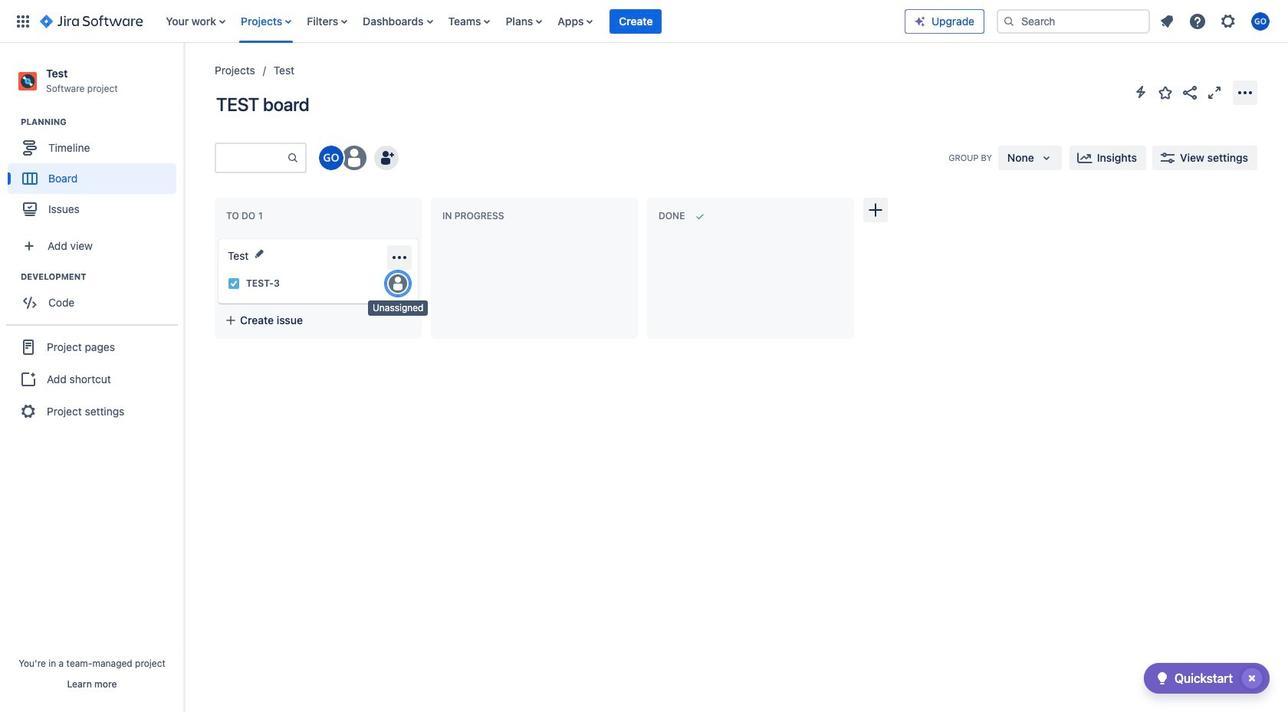 Task type: vqa. For each thing, say whether or not it's contained in the screenshot.
the DEVELOPMENT icon
yes



Task type: describe. For each thing, give the bounding box(es) containing it.
group for the development image
[[8, 271, 183, 323]]

add people image
[[377, 149, 396, 167]]

task image
[[228, 278, 240, 290]]

development image
[[2, 268, 21, 286]]

create column image
[[867, 201, 885, 219]]

sidebar element
[[0, 43, 184, 713]]

help image
[[1189, 12, 1207, 30]]

heading for the development image
[[21, 271, 183, 283]]

check image
[[1153, 670, 1172, 688]]

your profile and settings image
[[1252, 12, 1270, 30]]

star test board image
[[1157, 83, 1175, 102]]

Search this board text field
[[216, 144, 287, 172]]

notifications image
[[1158, 12, 1177, 30]]

enter full screen image
[[1206, 83, 1224, 102]]

search image
[[1003, 15, 1015, 27]]

0 horizontal spatial list
[[158, 0, 905, 43]]

more actions for test-3 test image
[[390, 249, 409, 267]]

sidebar navigation image
[[167, 61, 201, 92]]



Task type: locate. For each thing, give the bounding box(es) containing it.
heading
[[21, 116, 183, 128], [21, 271, 183, 283]]

heading for the planning image on the top of the page
[[21, 116, 183, 128]]

dismiss quickstart image
[[1240, 667, 1265, 691]]

primary element
[[9, 0, 905, 43]]

appswitcher icon image
[[14, 12, 32, 30]]

automations menu button icon image
[[1132, 83, 1150, 101]]

to do element
[[226, 210, 266, 222]]

1 horizontal spatial list
[[1154, 7, 1279, 35]]

1 vertical spatial heading
[[21, 271, 183, 283]]

2 vertical spatial group
[[6, 325, 178, 433]]

2 heading from the top
[[21, 271, 183, 283]]

edit summary image
[[253, 248, 266, 260]]

tooltip
[[368, 301, 428, 316]]

None search field
[[997, 9, 1150, 33]]

1 vertical spatial group
[[8, 271, 183, 323]]

0 vertical spatial heading
[[21, 116, 183, 128]]

group for the planning image on the top of the page
[[8, 116, 183, 229]]

group
[[8, 116, 183, 229], [8, 271, 183, 323], [6, 325, 178, 433]]

more actions image
[[1236, 83, 1255, 102]]

0 vertical spatial group
[[8, 116, 183, 229]]

list item
[[610, 0, 662, 43]]

list
[[158, 0, 905, 43], [1154, 7, 1279, 35]]

jira software image
[[40, 12, 143, 30], [40, 12, 143, 30]]

create issue image
[[208, 229, 226, 247]]

banner
[[0, 0, 1289, 43]]

Search field
[[997, 9, 1150, 33]]

settings image
[[1220, 12, 1238, 30]]

1 heading from the top
[[21, 116, 183, 128]]

planning image
[[2, 113, 21, 131]]



